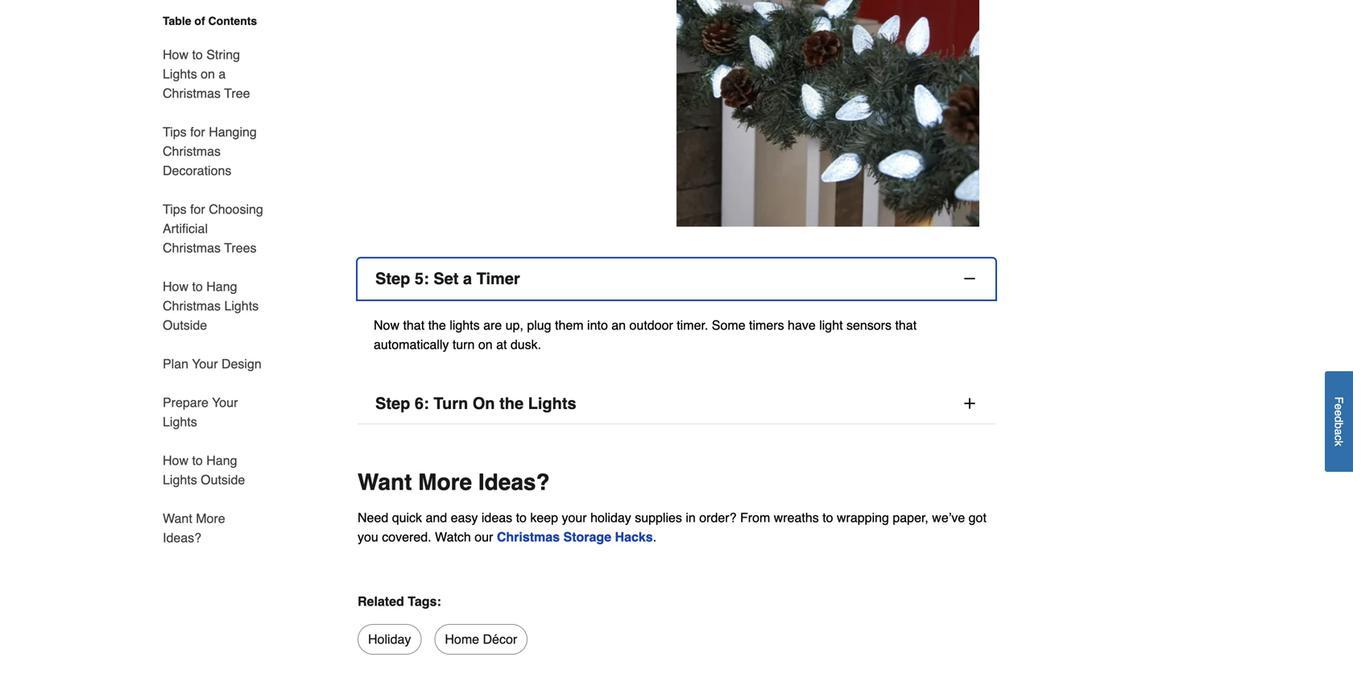 Task type: vqa. For each thing, say whether or not it's contained in the screenshot.
related
yes



Task type: describe. For each thing, give the bounding box(es) containing it.
ideas
[[482, 510, 512, 525]]

timer.
[[677, 318, 708, 333]]

k
[[1333, 441, 1346, 447]]

got
[[969, 510, 987, 525]]

to for on
[[192, 47, 203, 62]]

choosing
[[209, 202, 263, 217]]

table of contents element
[[143, 13, 264, 548]]

outside inside how to hang lights outside
[[201, 472, 245, 487]]

hang for lights
[[206, 279, 237, 294]]

timer
[[477, 270, 520, 288]]

supplies
[[635, 510, 682, 525]]

turn
[[434, 394, 468, 413]]

table
[[163, 15, 191, 27]]

lights
[[450, 318, 480, 333]]

christmas inside tips for choosing artificial christmas trees
[[163, 240, 221, 255]]

need quick and easy ideas to keep your holiday supplies in order? from wreaths to wrapping paper, we've got you covered. watch our
[[358, 510, 987, 545]]

need
[[358, 510, 389, 525]]

wrapping
[[837, 510, 889, 525]]

how to hang christmas lights outside
[[163, 279, 259, 333]]

plus image
[[962, 396, 978, 412]]

prepare
[[163, 395, 209, 410]]

tips for tips for choosing artificial christmas trees
[[163, 202, 187, 217]]

string
[[206, 47, 240, 62]]

tips for tips for hanging christmas decorations
[[163, 124, 187, 139]]

paper,
[[893, 510, 929, 525]]

on inside 'now that the lights are up, plug them into an outdoor timer. some timers have light sensors that automatically turn on at dusk.'
[[478, 337, 493, 352]]

1 horizontal spatial want
[[358, 470, 412, 496]]

plan your design
[[163, 356, 262, 371]]

up,
[[506, 318, 524, 333]]

watch
[[435, 530, 471, 545]]

1 horizontal spatial ideas?
[[478, 470, 550, 496]]

tips for hanging christmas decorations link
[[163, 113, 264, 190]]

to for lights
[[192, 279, 203, 294]]

lights inside button
[[528, 394, 577, 413]]

now
[[374, 318, 400, 333]]

to right the wreaths
[[823, 510, 833, 525]]

2 that from the left
[[895, 318, 917, 333]]

plan your design link
[[163, 345, 262, 383]]

tags:
[[408, 594, 441, 609]]

1 that from the left
[[403, 318, 425, 333]]

1 horizontal spatial more
[[418, 470, 472, 496]]

for for choosing
[[190, 202, 205, 217]]

keep
[[530, 510, 558, 525]]

some
[[712, 318, 746, 333]]

holiday
[[591, 510, 631, 525]]

them
[[555, 318, 584, 333]]

hanging
[[209, 124, 257, 139]]

the inside 'now that the lights are up, plug them into an outdoor timer. some timers have light sensors that automatically turn on at dusk.'
[[428, 318, 446, 333]]

step 6: turn on the lights button
[[358, 384, 996, 425]]

the inside button
[[500, 394, 524, 413]]

want more ideas? link
[[163, 499, 264, 548]]

how to string lights on a christmas tree link
[[163, 35, 264, 113]]

holiday link
[[358, 624, 422, 655]]

prepare your lights link
[[163, 383, 264, 441]]

how for how to hang christmas lights outside
[[163, 279, 189, 294]]

d
[[1333, 417, 1346, 423]]

how to string lights on a christmas tree
[[163, 47, 250, 101]]

how to hang lights outside link
[[163, 441, 264, 499]]

tips for hanging christmas decorations
[[163, 124, 257, 178]]

more inside table of contents element
[[196, 511, 225, 526]]

outside inside how to hang christmas lights outside
[[163, 318, 207, 333]]

order?
[[699, 510, 737, 525]]

holiday
[[368, 632, 411, 647]]

outdoor
[[630, 318, 673, 333]]

1 e from the top
[[1333, 404, 1346, 410]]

have
[[788, 318, 816, 333]]

dusk.
[[511, 337, 541, 352]]

home
[[445, 632, 479, 647]]

of
[[194, 15, 205, 27]]

how to hang christmas lights outside link
[[163, 267, 264, 345]]

plug
[[527, 318, 552, 333]]

décor
[[483, 632, 517, 647]]

our
[[475, 530, 493, 545]]

tree
[[224, 86, 250, 101]]

lights inside how to string lights on a christmas tree
[[163, 66, 197, 81]]

set
[[434, 270, 459, 288]]

christmas storage hacks link
[[497, 530, 653, 545]]

storage
[[564, 530, 612, 545]]

step for step 5: set a timer
[[375, 270, 410, 288]]

into
[[587, 318, 608, 333]]

f e e d b a c k
[[1333, 397, 1346, 447]]

to left keep on the bottom
[[516, 510, 527, 525]]

wreaths
[[774, 510, 819, 525]]

we've
[[932, 510, 965, 525]]

c
[[1333, 435, 1346, 441]]

christmas inside tips for hanging christmas decorations
[[163, 144, 221, 159]]

how for how to hang lights outside
[[163, 453, 189, 468]]

sensors
[[847, 318, 892, 333]]



Task type: locate. For each thing, give the bounding box(es) containing it.
quick
[[392, 510, 422, 525]]

prepare your lights
[[163, 395, 238, 429]]

outside up 'want more ideas?' link
[[201, 472, 245, 487]]

for for hanging
[[190, 124, 205, 139]]

.
[[653, 530, 657, 545]]

0 horizontal spatial want
[[163, 511, 192, 526]]

0 vertical spatial hang
[[206, 279, 237, 294]]

related tags:
[[358, 594, 441, 609]]

a inside how to string lights on a christmas tree
[[219, 66, 226, 81]]

your right prepare
[[212, 395, 238, 410]]

lights
[[163, 66, 197, 81], [224, 298, 259, 313], [528, 394, 577, 413], [163, 414, 197, 429], [163, 472, 197, 487]]

minus image
[[962, 271, 978, 287]]

want inside 'want more ideas?' link
[[163, 511, 192, 526]]

2 tips from the top
[[163, 202, 187, 217]]

christmas up plan at the bottom
[[163, 298, 221, 313]]

step left 6:
[[375, 394, 410, 413]]

step left 5:
[[375, 270, 410, 288]]

0 horizontal spatial that
[[403, 318, 425, 333]]

1 horizontal spatial on
[[478, 337, 493, 352]]

how to hang lights outside
[[163, 453, 245, 487]]

step
[[375, 270, 410, 288], [375, 394, 410, 413]]

tips for choosing artificial christmas trees
[[163, 202, 263, 255]]

hang for outside
[[206, 453, 237, 468]]

1 horizontal spatial the
[[500, 394, 524, 413]]

are
[[483, 318, 502, 333]]

f
[[1333, 397, 1346, 404]]

want up need on the bottom left of the page
[[358, 470, 412, 496]]

to left "string" at the top left of page
[[192, 47, 203, 62]]

0 vertical spatial want
[[358, 470, 412, 496]]

0 vertical spatial your
[[192, 356, 218, 371]]

from
[[740, 510, 770, 525]]

automatically
[[374, 337, 449, 352]]

christmas storage hacks .
[[497, 530, 657, 545]]

0 horizontal spatial ideas?
[[163, 531, 201, 545]]

0 vertical spatial ideas?
[[478, 470, 550, 496]]

1 horizontal spatial want more ideas?
[[358, 470, 550, 496]]

the left lights in the top of the page
[[428, 318, 446, 333]]

a right set
[[463, 270, 472, 288]]

covered.
[[382, 530, 431, 545]]

for inside tips for choosing artificial christmas trees
[[190, 202, 205, 217]]

outside
[[163, 318, 207, 333], [201, 472, 245, 487]]

lighted garland on a white porch railing. image
[[677, 0, 980, 227]]

b
[[1333, 423, 1346, 429]]

timers
[[749, 318, 784, 333]]

table of contents
[[163, 15, 257, 27]]

how
[[163, 47, 189, 62], [163, 279, 189, 294], [163, 453, 189, 468]]

tips for choosing artificial christmas trees link
[[163, 190, 264, 267]]

want more ideas? down how to hang lights outside
[[163, 511, 225, 545]]

0 vertical spatial a
[[219, 66, 226, 81]]

2 e from the top
[[1333, 410, 1346, 417]]

5:
[[415, 270, 429, 288]]

1 vertical spatial tips
[[163, 202, 187, 217]]

outside up plan at the bottom
[[163, 318, 207, 333]]

hacks
[[615, 530, 653, 545]]

and
[[426, 510, 447, 525]]

step for step 6: turn on the lights
[[375, 394, 410, 413]]

how inside how to string lights on a christmas tree
[[163, 47, 189, 62]]

more up and
[[418, 470, 472, 496]]

ideas? inside want more ideas?
[[163, 531, 201, 545]]

home décor
[[445, 632, 517, 647]]

that right sensors
[[895, 318, 917, 333]]

christmas
[[163, 86, 221, 101], [163, 144, 221, 159], [163, 240, 221, 255], [163, 298, 221, 313], [497, 530, 560, 545]]

hang down prepare your lights link
[[206, 453, 237, 468]]

how for how to string lights on a christmas tree
[[163, 47, 189, 62]]

on inside how to string lights on a christmas tree
[[201, 66, 215, 81]]

your
[[562, 510, 587, 525]]

more
[[418, 470, 472, 496], [196, 511, 225, 526]]

want more ideas? inside table of contents element
[[163, 511, 225, 545]]

0 vertical spatial for
[[190, 124, 205, 139]]

hang inside how to hang lights outside
[[206, 453, 237, 468]]

0 horizontal spatial want more ideas?
[[163, 511, 225, 545]]

hang inside how to hang christmas lights outside
[[206, 279, 237, 294]]

want more ideas?
[[358, 470, 550, 496], [163, 511, 225, 545]]

0 horizontal spatial on
[[201, 66, 215, 81]]

more down how to hang lights outside link
[[196, 511, 225, 526]]

0 horizontal spatial the
[[428, 318, 446, 333]]

to down prepare your lights
[[192, 453, 203, 468]]

want more ideas? up 'easy' on the left of the page
[[358, 470, 550, 496]]

your for prepare
[[212, 395, 238, 410]]

2 vertical spatial a
[[1333, 429, 1346, 435]]

1 vertical spatial how
[[163, 279, 189, 294]]

1 vertical spatial outside
[[201, 472, 245, 487]]

artificial
[[163, 221, 208, 236]]

in
[[686, 510, 696, 525]]

1 step from the top
[[375, 270, 410, 288]]

lights inside how to hang christmas lights outside
[[224, 298, 259, 313]]

your inside prepare your lights
[[212, 395, 238, 410]]

lights up 'want more ideas?' link
[[163, 472, 197, 487]]

decorations
[[163, 163, 232, 178]]

trees
[[224, 240, 257, 255]]

that
[[403, 318, 425, 333], [895, 318, 917, 333]]

a down "string" at the top left of page
[[219, 66, 226, 81]]

plan
[[163, 356, 189, 371]]

2 vertical spatial how
[[163, 453, 189, 468]]

step 5: set a timer button
[[358, 259, 996, 300]]

0 horizontal spatial more
[[196, 511, 225, 526]]

turn
[[453, 337, 475, 352]]

0 vertical spatial want more ideas?
[[358, 470, 550, 496]]

f e e d b a c k button
[[1325, 372, 1353, 472]]

0 vertical spatial tips
[[163, 124, 187, 139]]

tips inside tips for choosing artificial christmas trees
[[163, 202, 187, 217]]

a for how
[[219, 66, 226, 81]]

1 vertical spatial want
[[163, 511, 192, 526]]

to inside how to hang christmas lights outside
[[192, 279, 203, 294]]

easy
[[451, 510, 478, 525]]

1 vertical spatial want more ideas?
[[163, 511, 225, 545]]

to inside how to string lights on a christmas tree
[[192, 47, 203, 62]]

your
[[192, 356, 218, 371], [212, 395, 238, 410]]

2 how from the top
[[163, 279, 189, 294]]

a up k
[[1333, 429, 1346, 435]]

hang down trees
[[206, 279, 237, 294]]

to inside how to hang lights outside
[[192, 453, 203, 468]]

1 vertical spatial a
[[463, 270, 472, 288]]

a for f
[[1333, 429, 1346, 435]]

how down the artificial
[[163, 279, 189, 294]]

your right plan at the bottom
[[192, 356, 218, 371]]

ideas? up ideas at the left bottom of page
[[478, 470, 550, 496]]

1 vertical spatial the
[[500, 394, 524, 413]]

christmas down the artificial
[[163, 240, 221, 255]]

to down the artificial
[[192, 279, 203, 294]]

to for outside
[[192, 453, 203, 468]]

your for plan
[[192, 356, 218, 371]]

lights up design
[[224, 298, 259, 313]]

that up the automatically
[[403, 318, 425, 333]]

on left at
[[478, 337, 493, 352]]

christmas left "tree"
[[163, 86, 221, 101]]

contents
[[208, 15, 257, 27]]

an
[[612, 318, 626, 333]]

2 horizontal spatial a
[[1333, 429, 1346, 435]]

a
[[219, 66, 226, 81], [463, 270, 472, 288], [1333, 429, 1346, 435]]

christmas up decorations
[[163, 144, 221, 159]]

related
[[358, 594, 404, 609]]

lights inside how to hang lights outside
[[163, 472, 197, 487]]

the
[[428, 318, 446, 333], [500, 394, 524, 413]]

on
[[473, 394, 495, 413]]

tips up decorations
[[163, 124, 187, 139]]

1 tips from the top
[[163, 124, 187, 139]]

the right on
[[500, 394, 524, 413]]

1 vertical spatial step
[[375, 394, 410, 413]]

christmas inside how to hang christmas lights outside
[[163, 298, 221, 313]]

lights down table
[[163, 66, 197, 81]]

tips
[[163, 124, 187, 139], [163, 202, 187, 217]]

1 horizontal spatial that
[[895, 318, 917, 333]]

6:
[[415, 394, 429, 413]]

e up d
[[1333, 404, 1346, 410]]

3 how from the top
[[163, 453, 189, 468]]

1 vertical spatial more
[[196, 511, 225, 526]]

christmas inside how to string lights on a christmas tree
[[163, 86, 221, 101]]

you
[[358, 530, 378, 545]]

tips inside tips for hanging christmas decorations
[[163, 124, 187, 139]]

light
[[819, 318, 843, 333]]

0 vertical spatial outside
[[163, 318, 207, 333]]

at
[[496, 337, 507, 352]]

1 vertical spatial on
[[478, 337, 493, 352]]

on down "string" at the top left of page
[[201, 66, 215, 81]]

design
[[222, 356, 262, 371]]

how down table
[[163, 47, 189, 62]]

lights inside prepare your lights
[[163, 414, 197, 429]]

1 vertical spatial hang
[[206, 453, 237, 468]]

1 vertical spatial your
[[212, 395, 238, 410]]

e up b
[[1333, 410, 1346, 417]]

tips up the artificial
[[163, 202, 187, 217]]

step 5: set a timer
[[375, 270, 520, 288]]

1 horizontal spatial a
[[463, 270, 472, 288]]

want down how to hang lights outside
[[163, 511, 192, 526]]

home décor link
[[435, 624, 528, 655]]

to
[[192, 47, 203, 62], [192, 279, 203, 294], [192, 453, 203, 468], [516, 510, 527, 525], [823, 510, 833, 525]]

now that the lights are up, plug them into an outdoor timer. some timers have light sensors that automatically turn on at dusk.
[[374, 318, 917, 352]]

lights down dusk.
[[528, 394, 577, 413]]

how inside how to hang christmas lights outside
[[163, 279, 189, 294]]

for left hanging
[[190, 124, 205, 139]]

2 for from the top
[[190, 202, 205, 217]]

0 vertical spatial how
[[163, 47, 189, 62]]

2 step from the top
[[375, 394, 410, 413]]

how inside how to hang lights outside
[[163, 453, 189, 468]]

christmas down keep on the bottom
[[497, 530, 560, 545]]

0 vertical spatial on
[[201, 66, 215, 81]]

1 for from the top
[[190, 124, 205, 139]]

for inside tips for hanging christmas decorations
[[190, 124, 205, 139]]

1 hang from the top
[[206, 279, 237, 294]]

lights down prepare
[[163, 414, 197, 429]]

1 vertical spatial ideas?
[[163, 531, 201, 545]]

2 hang from the top
[[206, 453, 237, 468]]

for
[[190, 124, 205, 139], [190, 202, 205, 217]]

0 vertical spatial more
[[418, 470, 472, 496]]

ideas? down how to hang lights outside
[[163, 531, 201, 545]]

1 how from the top
[[163, 47, 189, 62]]

step 6: turn on the lights
[[375, 394, 577, 413]]

for up the artificial
[[190, 202, 205, 217]]

1 vertical spatial for
[[190, 202, 205, 217]]

0 horizontal spatial a
[[219, 66, 226, 81]]

0 vertical spatial step
[[375, 270, 410, 288]]

want
[[358, 470, 412, 496], [163, 511, 192, 526]]

0 vertical spatial the
[[428, 318, 446, 333]]

how down prepare your lights
[[163, 453, 189, 468]]



